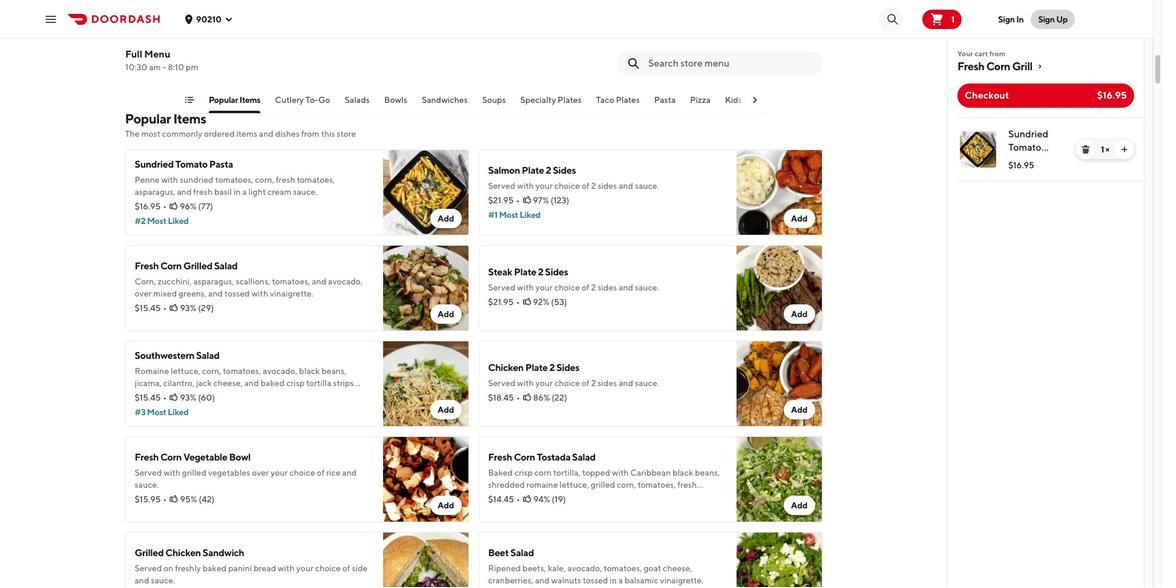 Task type: locate. For each thing, give the bounding box(es) containing it.
your for chicken
[[536, 379, 553, 388]]

0 vertical spatial tomatillo
[[210, 391, 245, 400]]

0 vertical spatial tossed
[[225, 289, 250, 299]]

bowl
[[229, 452, 251, 463]]

0 vertical spatial $15.45
[[135, 303, 161, 313]]

cheese, right jack
[[213, 379, 243, 388]]

taco
[[596, 95, 614, 105]]

2 vertical spatial avocado,
[[568, 564, 603, 574]]

tomatoes, right scallions,
[[272, 277, 310, 287]]

2 horizontal spatial pasta
[[1009, 155, 1034, 167]]

of for steak
[[582, 283, 590, 293]]

steak plate 2 sides image
[[737, 245, 823, 331]]

items inside popular items the most commonly ordered items and dishes from this store
[[173, 111, 206, 127]]

1 vertical spatial cheese,
[[663, 564, 693, 574]]

0 vertical spatial sides
[[553, 165, 576, 176]]

soups
[[482, 95, 506, 105]]

2 93% from the top
[[180, 393, 197, 403]]

grilled chicken sandwich served on freshly baked panini bread with your choice of side and sauce.
[[135, 548, 368, 586]]

2 sides from the top
[[598, 283, 618, 293]]

0 horizontal spatial menu
[[144, 48, 170, 60]]

tomatoes, inside 'fresh corn grilled salad corn, zucchini, asparagus, scallions, tomatoes, and avocado, over mixed greens, and tossed with vinaigrette.'
[[272, 277, 310, 287]]

popular items
[[209, 95, 260, 105]]

0 horizontal spatial grilled
[[135, 548, 164, 559]]

grilled up dressing
[[591, 480, 616, 490]]

penne
[[135, 175, 160, 185]]

sauce. inside chicken plate 2 sides served with your choice of 2 sides and sauce.
[[635, 379, 660, 388]]

add for steak plate 2 sides
[[792, 310, 808, 319]]

1 horizontal spatial menu
[[589, 562, 615, 574]]

1 horizontal spatial from
[[990, 49, 1006, 58]]

• right $18.45
[[517, 393, 520, 403]]

tomatoes, inside southwestern salad romaine lettuce, corn, tomatoes, avocado, black beans, jicama, cilantro, jack cheese, and baked crisp tortilla strips tossed with creamy tomatillo dressing.
[[223, 366, 261, 376]]

tomatoes, down caribbean
[[638, 480, 676, 490]]

crisp left corn
[[515, 468, 533, 478]]

1 vertical spatial vinaigrette.
[[661, 576, 704, 586]]

corn up zucchini,
[[160, 260, 182, 272]]

with up the 86%
[[517, 379, 534, 388]]

served up $18.45
[[489, 379, 516, 388]]

93% down cilantro,
[[180, 393, 197, 403]]

menu inside full menu 10:30 am - 8:10 pm
[[144, 48, 170, 60]]

1 horizontal spatial chicken
[[489, 362, 524, 374]]

0 horizontal spatial $16.95
[[135, 202, 161, 211]]

items for popular items the most commonly ordered items and dishes from this store
[[173, 111, 206, 127]]

side
[[352, 564, 368, 574]]

fresh up 'corn,'
[[135, 260, 159, 272]]

2 vertical spatial sides
[[598, 379, 618, 388]]

sides
[[553, 165, 576, 176], [545, 267, 569, 278], [557, 362, 580, 374]]

1 vertical spatial menu
[[744, 95, 766, 105]]

sides inside chicken plate 2 sides served with your choice of 2 sides and sauce.
[[557, 362, 580, 374]]

plate
[[522, 165, 545, 176], [514, 267, 537, 278], [526, 362, 548, 374]]

1 $15.45 • from the top
[[135, 303, 167, 313]]

add for chicken plate 2 sides
[[792, 405, 808, 415]]

liked down '97%'
[[520, 210, 541, 220]]

jicama,
[[135, 379, 162, 388]]

1 vertical spatial in
[[610, 576, 617, 586]]

of inside chicken plate 2 sides served with your choice of 2 sides and sauce.
[[582, 379, 590, 388]]

your right vegetables
[[271, 468, 288, 478]]

your up '97%'
[[536, 181, 553, 191]]

0 vertical spatial grilled
[[183, 260, 213, 272]]

choice for chicken
[[555, 379, 580, 388]]

2 vertical spatial fresh
[[678, 480, 697, 490]]

93% for southwestern salad
[[180, 393, 197, 403]]

most
[[499, 210, 519, 220], [147, 216, 166, 226], [147, 408, 166, 417]]

add for fresh corn vegetable bowl
[[438, 501, 455, 511]]

1 horizontal spatial avocado,
[[328, 277, 363, 287]]

plate up the 86%
[[526, 362, 548, 374]]

fresh
[[276, 175, 295, 185], [193, 187, 213, 197], [678, 480, 697, 490]]

add one to cart image
[[1121, 145, 1130, 154]]

in down the view menu
[[610, 576, 617, 586]]

0 vertical spatial asparagus,
[[135, 187, 175, 197]]

sauce. inside steak plate 2 sides served with your choice of 2 sides and sauce.
[[635, 283, 660, 293]]

pasta inside sundried tomato pasta penne with sundried tomatoes, corn, fresh tomatoes, asparagus, and fresh basil in a light cream sauce.
[[209, 159, 233, 170]]

your right bread
[[296, 564, 314, 574]]

• for steak plate 2 sides
[[516, 297, 520, 307]]

choice inside steak plate 2 sides served with your choice of 2 sides and sauce.
[[555, 283, 580, 293]]

your inside "grilled chicken sandwich served on freshly baked panini bread with your choice of side and sauce."
[[296, 564, 314, 574]]

1 horizontal spatial corn,
[[255, 175, 274, 185]]

0 horizontal spatial pasta
[[209, 159, 233, 170]]

with up 95%
[[164, 468, 180, 478]]

scallions,
[[236, 277, 271, 287]]

popular inside popular items the most commonly ordered items and dishes from this store
[[125, 111, 171, 127]]

of inside salmon plate 2 sides served with your choice of 2 sides and sauce.
[[582, 181, 590, 191]]

items
[[239, 95, 260, 105], [173, 111, 206, 127]]

on
[[164, 564, 174, 574]]

tomatillo
[[210, 391, 245, 400], [551, 492, 585, 502]]

sundried up penne
[[135, 159, 174, 170]]

1 for 1
[[952, 14, 955, 24]]

1 horizontal spatial in
[[610, 576, 617, 586]]

sign left up
[[1039, 14, 1056, 24]]

corn inside fresh corn tostada salad baked crisp corn tortilla, topped with caribbean black beans, shredded romaine lettuce, grilled corn, tomatoes, fresh guacamole, and tomatillo dressing
[[514, 452, 536, 463]]

fresh
[[958, 60, 985, 73], [135, 260, 159, 272], [135, 452, 159, 463], [489, 452, 513, 463]]

a left balsamic
[[619, 576, 623, 586]]

grilled chicken sandwich image
[[383, 532, 469, 588]]

chicken up the freshly
[[166, 548, 201, 559]]

0 vertical spatial corn,
[[255, 175, 274, 185]]

• right $14.45
[[517, 495, 520, 505]]

$15.45 •
[[135, 303, 167, 313], [135, 393, 167, 403]]

and inside sundried tomato pasta penne with sundried tomatoes, corn, fresh tomatoes, asparagus, and fresh basil in a light cream sauce.
[[177, 187, 192, 197]]

0 vertical spatial sundried
[[1009, 128, 1049, 140]]

baked down sandwich on the bottom left of the page
[[203, 564, 227, 574]]

beans, up the strips
[[322, 366, 347, 376]]

specialty
[[521, 95, 556, 105]]

2 plates from the left
[[616, 95, 640, 105]]

• up #3 most liked
[[163, 393, 167, 403]]

with inside sundried tomato pasta penne with sundried tomatoes, corn, fresh tomatoes, asparagus, and fresh basil in a light cream sauce.
[[161, 175, 178, 185]]

open menu image
[[44, 12, 58, 26]]

2 horizontal spatial tossed
[[583, 576, 609, 586]]

1 vertical spatial from
[[302, 129, 320, 139]]

1 vertical spatial avocado,
[[263, 366, 298, 376]]

1 vertical spatial chicken
[[166, 548, 201, 559]]

3 sides from the top
[[598, 379, 618, 388]]

asparagus,
[[135, 187, 175, 197], [193, 277, 234, 287]]

view menu button
[[540, 556, 623, 580]]

choice inside chicken plate 2 sides served with your choice of 2 sides and sauce.
[[555, 379, 580, 388]]

sundried tomato pasta image
[[961, 131, 997, 168], [383, 150, 469, 236]]

cilantro,
[[163, 379, 195, 388]]

#3 most liked
[[135, 408, 189, 417]]

and inside 'beet salad ripened beets, kale, avocado, tomatoes, goat cheese, cranberries, and walnuts tossed in a balsamic vinaigrette.'
[[535, 576, 550, 586]]

vinaigrette. inside 'fresh corn grilled salad corn, zucchini, asparagus, scallions, tomatoes, and avocado, over mixed greens, and tossed with vinaigrette.'
[[270, 289, 314, 299]]

2 horizontal spatial corn,
[[617, 480, 637, 490]]

black up tortilla
[[299, 366, 320, 376]]

items up popular items the most commonly ordered items and dishes from this store
[[239, 95, 260, 105]]

$16.95 •
[[135, 202, 167, 211]]

1 vertical spatial $15.45
[[135, 393, 161, 403]]

salad inside southwestern salad romaine lettuce, corn, tomatoes, avocado, black beans, jicama, cilantro, jack cheese, and baked crisp tortilla strips tossed with creamy tomatillo dressing.
[[196, 350, 220, 362]]

(123)
[[551, 196, 570, 205]]

and inside "grilled chicken sandwich served on freshly baked panini bread with your choice of side and sauce."
[[135, 576, 149, 586]]

over
[[135, 289, 152, 299], [252, 468, 269, 478]]

1 vertical spatial $21.95
[[489, 297, 514, 307]]

with
[[161, 175, 178, 185], [517, 181, 534, 191], [517, 283, 534, 293], [252, 289, 268, 299], [517, 379, 534, 388], [162, 391, 179, 400], [164, 468, 180, 478], [612, 468, 629, 478], [278, 564, 295, 574]]

• for fresh corn vegetable bowl
[[163, 495, 167, 505]]

served up "$15.95"
[[135, 468, 162, 478]]

0 horizontal spatial in
[[234, 187, 241, 197]]

cranberries,
[[489, 576, 534, 586]]

sides up the (53) at left
[[545, 267, 569, 278]]

tomatoes,
[[215, 175, 253, 185], [297, 175, 335, 185], [272, 277, 310, 287], [223, 366, 261, 376], [638, 480, 676, 490], [604, 564, 642, 574]]

sides inside steak plate 2 sides served with your choice of 2 sides and sauce.
[[545, 267, 569, 278]]

with up '97%'
[[517, 181, 534, 191]]

0 horizontal spatial 1
[[952, 14, 955, 24]]

90210 button
[[184, 14, 234, 24]]

0 horizontal spatial over
[[135, 289, 152, 299]]

vinaigrette.
[[270, 289, 314, 299], [661, 576, 704, 586]]

lettuce, inside fresh corn tostada salad baked crisp corn tortilla, topped with caribbean black beans, shredded romaine lettuce, grilled corn, tomatoes, fresh guacamole, and tomatillo dressing
[[560, 480, 590, 490]]

tomato inside "sundried tomato pasta $16.95"
[[1009, 142, 1042, 153]]

and
[[259, 129, 274, 139], [619, 181, 634, 191], [177, 187, 192, 197], [312, 277, 327, 287], [619, 283, 634, 293], [208, 289, 223, 299], [245, 379, 259, 388], [619, 379, 634, 388], [342, 468, 357, 478], [535, 492, 549, 502], [135, 576, 149, 586], [535, 576, 550, 586]]

0 horizontal spatial crisp
[[287, 379, 305, 388]]

plates for specialty plates
[[558, 95, 582, 105]]

2 $21.95 from the top
[[489, 297, 514, 307]]

1 horizontal spatial tossed
[[225, 289, 250, 299]]

• up #1 most liked
[[516, 196, 520, 205]]

in right basil
[[234, 187, 241, 197]]

tomatoes, inside fresh corn tostada salad baked crisp corn tortilla, topped with caribbean black beans, shredded romaine lettuce, grilled corn, tomatoes, fresh guacamole, and tomatillo dressing
[[638, 480, 676, 490]]

choice for salmon
[[555, 181, 580, 191]]

tomatillo down jack
[[210, 391, 245, 400]]

0 vertical spatial menu
[[144, 48, 170, 60]]

most for sides
[[499, 210, 519, 220]]

1 93% from the top
[[180, 303, 197, 313]]

93% (60)
[[180, 393, 215, 403]]

• for fresh corn grilled salad
[[163, 303, 167, 313]]

tomatoes, up 'dressing.'
[[223, 366, 261, 376]]

vinaigrette. down goat
[[661, 576, 704, 586]]

2 sign from the left
[[1039, 14, 1056, 24]]

corn for tostada
[[514, 452, 536, 463]]

pasta
[[655, 95, 676, 105], [1009, 155, 1034, 167], [209, 159, 233, 170]]

tossed inside southwestern salad romaine lettuce, corn, tomatoes, avocado, black beans, jicama, cilantro, jack cheese, and baked crisp tortilla strips tossed with creamy tomatillo dressing.
[[135, 391, 160, 400]]

black
[[299, 366, 320, 376], [673, 468, 694, 478]]

with inside "grilled chicken sandwich served on freshly baked panini bread with your choice of side and sauce."
[[278, 564, 295, 574]]

1 sides from the top
[[598, 181, 618, 191]]

choice inside salmon plate 2 sides served with your choice of 2 sides and sauce.
[[555, 181, 580, 191]]

1 horizontal spatial grilled
[[183, 260, 213, 272]]

tortilla
[[306, 379, 332, 388]]

tossed down jicama,
[[135, 391, 160, 400]]

corn for grill
[[987, 60, 1011, 73]]

• down mixed
[[163, 303, 167, 313]]

0 horizontal spatial corn,
[[202, 366, 221, 376]]

0 vertical spatial sides
[[598, 181, 618, 191]]

plates right taco
[[616, 95, 640, 105]]

baked
[[261, 379, 285, 388], [203, 564, 227, 574]]

add for sundried tomato pasta
[[438, 214, 455, 224]]

menu right kids
[[744, 95, 766, 105]]

2 $15.45 from the top
[[135, 393, 161, 403]]

0 horizontal spatial sundried tomato pasta image
[[383, 150, 469, 236]]

popular up popular items the most commonly ordered items and dishes from this store
[[209, 95, 238, 105]]

1 sign from the left
[[999, 14, 1016, 24]]

items for popular items
[[239, 95, 260, 105]]

plate inside chicken plate 2 sides served with your choice of 2 sides and sauce.
[[526, 362, 548, 374]]

add button for steak plate 2 sides
[[784, 305, 816, 324]]

$15.45 for southwestern salad
[[135, 393, 161, 403]]

jack
[[196, 379, 212, 388]]

2 vertical spatial plate
[[526, 362, 548, 374]]

1 vertical spatial tossed
[[135, 391, 160, 400]]

1 vertical spatial a
[[619, 576, 623, 586]]

tossed inside 'beet salad ripened beets, kale, avocado, tomatoes, goat cheese, cranberries, and walnuts tossed in a balsamic vinaigrette.'
[[583, 576, 609, 586]]

add for salmon plate 2 sides
[[792, 214, 808, 224]]

$16.95 inside "sundried tomato pasta $16.95"
[[1009, 161, 1035, 170]]

and inside salmon plate 2 sides served with your choice of 2 sides and sauce.
[[619, 181, 634, 191]]

8:10
[[168, 62, 184, 72]]

with inside salmon plate 2 sides served with your choice of 2 sides and sauce.
[[517, 181, 534, 191]]

$15.45 for fresh corn grilled salad
[[135, 303, 161, 313]]

add button for chicken plate 2 sides
[[784, 400, 816, 420]]

corn inside 'fresh corn grilled salad corn, zucchini, asparagus, scallions, tomatoes, and avocado, over mixed greens, and tossed with vinaigrette.'
[[160, 260, 182, 272]]

from up fresh corn grill
[[990, 49, 1006, 58]]

choice up (22)
[[555, 379, 580, 388]]

tomatoes, down this
[[297, 175, 335, 185]]

fresh corn grilled salad image
[[383, 245, 469, 331]]

choice up (123)
[[555, 181, 580, 191]]

sides up (22)
[[557, 362, 580, 374]]

chicken up the $18.45 • on the left of the page
[[489, 362, 524, 374]]

$15.45
[[135, 303, 161, 313], [135, 393, 161, 403]]

beans, right caribbean
[[695, 468, 720, 478]]

1 horizontal spatial popular
[[209, 95, 238, 105]]

over down 'corn,'
[[135, 289, 152, 299]]

2 vertical spatial tossed
[[583, 576, 609, 586]]

sign for sign up
[[1039, 14, 1056, 24]]

tossed down scallions,
[[225, 289, 250, 299]]

shredded
[[489, 480, 525, 490]]

served
[[489, 181, 516, 191], [489, 283, 516, 293], [489, 379, 516, 388], [135, 468, 162, 478], [135, 564, 162, 574]]

0 vertical spatial fresh
[[276, 175, 295, 185]]

sign up link
[[1032, 9, 1076, 29]]

$21.95 for salmon plate 2 sides
[[489, 196, 514, 205]]

full menu 10:30 am - 8:10 pm
[[125, 48, 198, 72]]

2 vertical spatial $16.95
[[135, 202, 161, 211]]

1 vertical spatial $16.95
[[1009, 161, 1035, 170]]

plate inside steak plate 2 sides served with your choice of 2 sides and sauce.
[[514, 267, 537, 278]]

and inside southwestern salad romaine lettuce, corn, tomatoes, avocado, black beans, jicama, cilantro, jack cheese, and baked crisp tortilla strips tossed with creamy tomatillo dressing.
[[245, 379, 259, 388]]

corn,
[[255, 175, 274, 185], [202, 366, 221, 376], [617, 480, 637, 490]]

corn left vegetable at the left
[[160, 452, 182, 463]]

beets,
[[523, 564, 547, 574]]

corn, up jack
[[202, 366, 221, 376]]

salad up scallions,
[[214, 260, 238, 272]]

menu inside 'button'
[[744, 95, 766, 105]]

specialty plates button
[[521, 94, 582, 113]]

sides
[[598, 181, 618, 191], [598, 283, 618, 293], [598, 379, 618, 388]]

• for salmon plate 2 sides
[[516, 196, 520, 205]]

from inside popular items the most commonly ordered items and dishes from this store
[[302, 129, 320, 139]]

0 horizontal spatial plates
[[558, 95, 582, 105]]

your inside steak plate 2 sides served with your choice of 2 sides and sauce.
[[536, 283, 553, 293]]

your for steak
[[536, 283, 553, 293]]

add button for southwestern salad
[[431, 400, 462, 420]]

corn, inside sundried tomato pasta penne with sundried tomatoes, corn, fresh tomatoes, asparagus, and fresh basil in a light cream sauce.
[[255, 175, 274, 185]]

1 horizontal spatial beans,
[[695, 468, 720, 478]]

$21.95 • down steak at the left top of the page
[[489, 297, 520, 307]]

sign for sign in
[[999, 14, 1016, 24]]

vegetable
[[183, 452, 228, 463]]

0 vertical spatial tomato
[[1009, 142, 1042, 153]]

2 $15.45 • from the top
[[135, 393, 167, 403]]

0 horizontal spatial black
[[299, 366, 320, 376]]

cream
[[268, 187, 292, 197]]

0 vertical spatial cheese,
[[213, 379, 243, 388]]

ripened
[[489, 564, 521, 574]]

×
[[1106, 145, 1110, 154]]

0 vertical spatial $16.95
[[1098, 90, 1128, 101]]

fresh inside fresh corn vegetable bowl served with grilled vegetables over your choice of rice and sauce.
[[135, 452, 159, 463]]

salad inside 'beet salad ripened beets, kale, avocado, tomatoes, goat cheese, cranberries, and walnuts tossed in a balsamic vinaigrette.'
[[511, 548, 534, 559]]

$21.95 up #1
[[489, 196, 514, 205]]

• up #2 most liked
[[163, 202, 167, 211]]

1 vertical spatial crisp
[[515, 468, 533, 478]]

2 vertical spatial corn,
[[617, 480, 637, 490]]

0 vertical spatial chicken
[[489, 362, 524, 374]]

grilled
[[182, 468, 207, 478], [591, 480, 616, 490]]

sign in link
[[992, 7, 1032, 31]]

liked down 96%
[[168, 216, 189, 226]]

menu for full
[[144, 48, 170, 60]]

0 vertical spatial crisp
[[287, 379, 305, 388]]

plates inside taco plates 'button'
[[616, 95, 640, 105]]

1 horizontal spatial lettuce,
[[560, 480, 590, 490]]

most right #1
[[499, 210, 519, 220]]

0 horizontal spatial asparagus,
[[135, 187, 175, 197]]

$15.45 down jicama,
[[135, 393, 161, 403]]

0 horizontal spatial vinaigrette.
[[270, 289, 314, 299]]

1 horizontal spatial $16.95
[[1009, 161, 1035, 170]]

1 horizontal spatial plates
[[616, 95, 640, 105]]

beans, inside fresh corn tostada salad baked crisp corn tortilla, topped with caribbean black beans, shredded romaine lettuce, grilled corn, tomatoes, fresh guacamole, and tomatillo dressing
[[695, 468, 720, 478]]

liked
[[520, 210, 541, 220], [168, 216, 189, 226], [168, 408, 189, 417]]

$21.95 down steak at the left top of the page
[[489, 297, 514, 307]]

plate inside salmon plate 2 sides served with your choice of 2 sides and sauce.
[[522, 165, 545, 176]]

0 vertical spatial baked
[[261, 379, 285, 388]]

1 horizontal spatial crisp
[[515, 468, 533, 478]]

corn up corn
[[514, 452, 536, 463]]

0 horizontal spatial grilled
[[182, 468, 207, 478]]

items up commonly
[[173, 111, 206, 127]]

choice left rice
[[290, 468, 315, 478]]

1 inside button
[[952, 14, 955, 24]]

• right "$15.95"
[[163, 495, 167, 505]]

0 horizontal spatial lettuce,
[[171, 366, 200, 376]]

chicken plate 2 sides served with your choice of 2 sides and sauce.
[[489, 362, 660, 388]]

popular
[[209, 95, 238, 105], [125, 111, 171, 127]]

sundried inside sundried tomato pasta penne with sundried tomatoes, corn, fresh tomatoes, asparagus, and fresh basil in a light cream sauce.
[[135, 159, 174, 170]]

add button for sundried tomato pasta
[[431, 209, 462, 228]]

$15.45 • for southwestern salad
[[135, 393, 167, 403]]

$15.95 •
[[135, 495, 167, 505]]

asparagus, down penne
[[135, 187, 175, 197]]

kids menu
[[725, 95, 766, 105]]

tomatillo down tortilla, on the bottom left of the page
[[551, 492, 585, 502]]

beet salad image
[[737, 532, 823, 588]]

your up '92%' at the bottom
[[536, 283, 553, 293]]

a left light
[[242, 187, 247, 197]]

• for sundried tomato pasta
[[163, 202, 167, 211]]

0 vertical spatial lettuce,
[[171, 366, 200, 376]]

crisp inside southwestern salad romaine lettuce, corn, tomatoes, avocado, black beans, jicama, cilantro, jack cheese, and baked crisp tortilla strips tossed with creamy tomatillo dressing.
[[287, 379, 305, 388]]

served down steak at the left top of the page
[[489, 283, 516, 293]]

0 vertical spatial avocado,
[[328, 277, 363, 287]]

$21.95 • for salmon plate 2 sides
[[489, 196, 520, 205]]

1 vertical spatial sides
[[598, 283, 618, 293]]

most
[[141, 129, 160, 139]]

1 horizontal spatial items
[[239, 95, 260, 105]]

crisp inside fresh corn tostada salad baked crisp corn tortilla, topped with caribbean black beans, shredded romaine lettuce, grilled corn, tomatoes, fresh guacamole, and tomatillo dressing
[[515, 468, 533, 478]]

with right penne
[[161, 175, 178, 185]]

0 horizontal spatial baked
[[203, 564, 227, 574]]

served for steak
[[489, 283, 516, 293]]

corn down your cart from
[[987, 60, 1011, 73]]

lettuce, up cilantro,
[[171, 366, 200, 376]]

with right topped
[[612, 468, 629, 478]]

fresh inside fresh corn tostada salad baked crisp corn tortilla, topped with caribbean black beans, shredded romaine lettuce, grilled corn, tomatoes, fresh guacamole, and tomatillo dressing
[[489, 452, 513, 463]]

plate for chicken
[[526, 362, 548, 374]]

sundried for sundried tomato pasta penne with sundried tomatoes, corn, fresh tomatoes, asparagus, and fresh basil in a light cream sauce.
[[135, 159, 174, 170]]

0 vertical spatial a
[[242, 187, 247, 197]]

fresh corn vegetable bowl image
[[383, 437, 469, 523]]

sides up (123)
[[553, 165, 576, 176]]

1 vertical spatial 1
[[1102, 145, 1105, 154]]

menu up am
[[144, 48, 170, 60]]

menu for kids
[[744, 95, 766, 105]]

1 left ×
[[1102, 145, 1105, 154]]

1 vertical spatial plate
[[514, 267, 537, 278]]

lettuce,
[[171, 366, 200, 376], [560, 480, 590, 490]]

0 horizontal spatial sign
[[999, 14, 1016, 24]]

2 vertical spatial menu
[[589, 562, 615, 574]]

sides inside steak plate 2 sides served with your choice of 2 sides and sauce.
[[598, 283, 618, 293]]

your up the 86%
[[536, 379, 553, 388]]

sides for chicken
[[557, 362, 580, 374]]

cart
[[975, 49, 989, 58]]

sign
[[999, 14, 1016, 24], [1039, 14, 1056, 24]]

• for southwestern salad
[[163, 393, 167, 403]]

served inside salmon plate 2 sides served with your choice of 2 sides and sauce.
[[489, 181, 516, 191]]

1 $21.95 from the top
[[489, 196, 514, 205]]

of inside steak plate 2 sides served with your choice of 2 sides and sauce.
[[582, 283, 590, 293]]

crisp
[[287, 379, 305, 388], [515, 468, 533, 478]]

1 plates from the left
[[558, 95, 582, 105]]

fresh corn vegetable bowl served with grilled vegetables over your choice of rice and sauce.
[[135, 452, 357, 490]]

1
[[952, 14, 955, 24], [1102, 145, 1105, 154]]

black right caribbean
[[673, 468, 694, 478]]

1 horizontal spatial cheese,
[[663, 564, 693, 574]]

served left 'on'
[[135, 564, 162, 574]]

salad up jack
[[196, 350, 220, 362]]

pizza
[[690, 95, 711, 105]]

0 horizontal spatial tossed
[[135, 391, 160, 400]]

corn, inside fresh corn tostada salad baked crisp corn tortilla, topped with caribbean black beans, shredded romaine lettuce, grilled corn, tomatoes, fresh guacamole, and tomatillo dressing
[[617, 480, 637, 490]]

• left '92%' at the bottom
[[516, 297, 520, 307]]

1 vertical spatial 93%
[[180, 393, 197, 403]]

0 horizontal spatial sundried
[[135, 159, 174, 170]]

1 horizontal spatial sign
[[1039, 14, 1056, 24]]

most right #3
[[147, 408, 166, 417]]

1 vertical spatial asparagus,
[[193, 277, 234, 287]]

up
[[1057, 14, 1068, 24]]

plates for taco plates
[[616, 95, 640, 105]]

corn inside fresh corn grill link
[[987, 60, 1011, 73]]

liked for sides
[[520, 210, 541, 220]]

tomatillo inside southwestern salad romaine lettuce, corn, tomatoes, avocado, black beans, jicama, cilantro, jack cheese, and baked crisp tortilla strips tossed with creamy tomatillo dressing.
[[210, 391, 245, 400]]

0 vertical spatial items
[[239, 95, 260, 105]]

scroll menu navigation right image
[[750, 95, 760, 105]]

fresh inside fresh corn tostada salad baked crisp corn tortilla, topped with caribbean black beans, shredded romaine lettuce, grilled corn, tomatoes, fresh guacamole, and tomatillo dressing
[[678, 480, 697, 490]]

1 horizontal spatial asparagus,
[[193, 277, 234, 287]]

over right vegetables
[[252, 468, 269, 478]]

cheese, right goat
[[663, 564, 693, 574]]

beet
[[489, 548, 509, 559]]

grilled up zucchini,
[[183, 260, 213, 272]]

rice
[[326, 468, 341, 478]]

dressing
[[587, 492, 619, 502]]

sandwich
[[203, 548, 244, 559]]

sides for steak plate 2 sides
[[598, 283, 618, 293]]

served inside steak plate 2 sides served with your choice of 2 sides and sauce.
[[489, 283, 516, 293]]

0 vertical spatial vinaigrette.
[[270, 289, 314, 299]]

with inside fresh corn tostada salad baked crisp corn tortilla, topped with caribbean black beans, shredded romaine lettuce, grilled corn, tomatoes, fresh guacamole, and tomatillo dressing
[[612, 468, 629, 478]]

liked down creamy
[[168, 408, 189, 417]]

lettuce, down tortilla, on the bottom left of the page
[[560, 480, 590, 490]]

sauce. inside salmon plate 2 sides served with your choice of 2 sides and sauce.
[[635, 181, 660, 191]]

sides inside chicken plate 2 sides served with your choice of 2 sides and sauce.
[[598, 379, 618, 388]]

1 vertical spatial black
[[673, 468, 694, 478]]

sundried down checkout
[[1009, 128, 1049, 140]]

most for lettuce,
[[147, 408, 166, 417]]

tomato for sundried tomato pasta $16.95
[[1009, 142, 1042, 153]]

$15.45 • down jicama,
[[135, 393, 167, 403]]

1 vertical spatial $21.95 •
[[489, 297, 520, 307]]

97% (123)
[[533, 196, 570, 205]]

sandwiches button
[[422, 94, 468, 113]]

0 vertical spatial popular
[[209, 95, 238, 105]]

tomato inside sundried tomato pasta penne with sundried tomatoes, corn, fresh tomatoes, asparagus, and fresh basil in a light cream sauce.
[[175, 159, 208, 170]]

pasta inside "sundried tomato pasta $16.95"
[[1009, 155, 1034, 167]]

asparagus, up greens,
[[193, 277, 234, 287]]

cheese,
[[213, 379, 243, 388], [663, 564, 693, 574]]

corn, up dressing
[[617, 480, 637, 490]]

salad up topped
[[573, 452, 596, 463]]

fresh inside 'fresh corn grilled salad corn, zucchini, asparagus, scallions, tomatoes, and avocado, over mixed greens, and tossed with vinaigrette.'
[[135, 260, 159, 272]]

liked for penne
[[168, 216, 189, 226]]

1 $21.95 • from the top
[[489, 196, 520, 205]]

baked up 'dressing.'
[[261, 379, 285, 388]]

2 $21.95 • from the top
[[489, 297, 520, 307]]

1 horizontal spatial black
[[673, 468, 694, 478]]

menu for view
[[589, 562, 615, 574]]

specialty plates
[[521, 95, 582, 105]]

0 vertical spatial $21.95
[[489, 196, 514, 205]]

your inside fresh corn vegetable bowl served with grilled vegetables over your choice of rice and sauce.
[[271, 468, 288, 478]]

your
[[958, 49, 974, 58]]

add button for fresh corn vegetable bowl
[[431, 496, 462, 515]]

vinaigrette. down scallions,
[[270, 289, 314, 299]]

beans, inside southwestern salad romaine lettuce, corn, tomatoes, avocado, black beans, jicama, cilantro, jack cheese, and baked crisp tortilla strips tossed with creamy tomatillo dressing.
[[322, 366, 347, 376]]

and inside steak plate 2 sides served with your choice of 2 sides and sauce.
[[619, 283, 634, 293]]

1 vertical spatial $15.45 •
[[135, 393, 167, 403]]

plate right steak at the left top of the page
[[514, 267, 537, 278]]

menu right view
[[589, 562, 615, 574]]

chicken inside chicken plate 2 sides served with your choice of 2 sides and sauce.
[[489, 362, 524, 374]]

1 left the sign in link
[[952, 14, 955, 24]]

vinaigrette. inside 'beet salad ripened beets, kale, avocado, tomatoes, goat cheese, cranberries, and walnuts tossed in a balsamic vinaigrette.'
[[661, 576, 704, 586]]

salad up beets, on the left of page
[[511, 548, 534, 559]]

with down scallions,
[[252, 289, 268, 299]]

sign inside 'link'
[[1039, 14, 1056, 24]]

1 horizontal spatial vinaigrette.
[[661, 576, 704, 586]]

1 $15.45 from the top
[[135, 303, 161, 313]]

popular up "most"
[[125, 111, 171, 127]]

1 vertical spatial tomato
[[175, 159, 208, 170]]



Task type: describe. For each thing, give the bounding box(es) containing it.
bowls button
[[384, 94, 407, 113]]

cutlery to-go button
[[275, 94, 330, 113]]

0 horizontal spatial fresh
[[193, 187, 213, 197]]

90210
[[196, 14, 222, 24]]

93% (29)
[[180, 303, 214, 313]]

• for chicken plate 2 sides
[[517, 393, 520, 403]]

freshly
[[175, 564, 201, 574]]

baked inside "grilled chicken sandwich served on freshly baked panini bread with your choice of side and sauce."
[[203, 564, 227, 574]]

sign in
[[999, 14, 1025, 24]]

view menu
[[565, 562, 615, 574]]

$15.45 • for fresh corn grilled salad
[[135, 303, 167, 313]]

asparagus, inside sundried tomato pasta penne with sundried tomatoes, corn, fresh tomatoes, asparagus, and fresh basil in a light cream sauce.
[[135, 187, 175, 197]]

1 for 1 ×
[[1102, 145, 1105, 154]]

sauce. inside "grilled chicken sandwich served on freshly baked panini bread with your choice of side and sauce."
[[151, 576, 175, 586]]

go
[[318, 95, 330, 105]]

of for chicken
[[582, 379, 590, 388]]

checkout
[[966, 90, 1010, 101]]

chicken inside "grilled chicken sandwich served on freshly baked panini bread with your choice of side and sauce."
[[166, 548, 201, 559]]

1 horizontal spatial fresh
[[276, 175, 295, 185]]

full
[[125, 48, 142, 60]]

over inside fresh corn vegetable bowl served with grilled vegetables over your choice of rice and sauce.
[[252, 468, 269, 478]]

zucchini,
[[158, 277, 192, 287]]

96% (77)
[[180, 202, 213, 211]]

fresh for fresh corn grill
[[958, 60, 985, 73]]

grilled inside "grilled chicken sandwich served on freshly baked panini bread with your choice of side and sauce."
[[135, 548, 164, 559]]

corn for vegetable
[[160, 452, 182, 463]]

in inside 'beet salad ripened beets, kale, avocado, tomatoes, goat cheese, cranberries, and walnuts tossed in a balsamic vinaigrette.'
[[610, 576, 617, 586]]

add button for salmon plate 2 sides
[[784, 209, 816, 228]]

(19)
[[552, 495, 566, 505]]

kids menu button
[[725, 94, 766, 113]]

add button for fresh corn grilled salad
[[431, 305, 462, 324]]

topped
[[583, 468, 611, 478]]

soups button
[[482, 94, 506, 113]]

of inside fresh corn vegetable bowl served with grilled vegetables over your choice of rice and sauce.
[[317, 468, 325, 478]]

tomatoes, inside 'beet salad ripened beets, kale, avocado, tomatoes, goat cheese, cranberries, and walnuts tossed in a balsamic vinaigrette.'
[[604, 564, 642, 574]]

salmon
[[489, 165, 520, 176]]

goat
[[644, 564, 662, 574]]

served for salmon
[[489, 181, 516, 191]]

(42)
[[199, 495, 215, 505]]

bowls
[[384, 95, 407, 105]]

$16.95 for $16.95
[[1098, 90, 1128, 101]]

show menu categories image
[[184, 95, 194, 105]]

pasta for sundried tomato pasta penne with sundried tomatoes, corn, fresh tomatoes, asparagus, and fresh basil in a light cream sauce.
[[209, 159, 233, 170]]

grilled inside fresh corn tostada salad baked crisp corn tortilla, topped with caribbean black beans, shredded romaine lettuce, grilled corn, tomatoes, fresh guacamole, and tomatillo dressing
[[591, 480, 616, 490]]

(22)
[[552, 393, 568, 403]]

light
[[249, 187, 266, 197]]

sides for chicken plate 2 sides
[[598, 379, 618, 388]]

and inside fresh corn tostada salad baked crisp corn tortilla, topped with caribbean black beans, shredded romaine lettuce, grilled corn, tomatoes, fresh guacamole, and tomatillo dressing
[[535, 492, 549, 502]]

view
[[565, 562, 587, 574]]

asparagus, inside 'fresh corn grilled salad corn, zucchini, asparagus, scallions, tomatoes, and avocado, over mixed greens, and tossed with vinaigrette.'
[[193, 277, 234, 287]]

96%
[[180, 202, 197, 211]]

served for fresh
[[135, 468, 162, 478]]

tossed inside 'fresh corn grilled salad corn, zucchini, asparagus, scallions, tomatoes, and avocado, over mixed greens, and tossed with vinaigrette.'
[[225, 289, 250, 299]]

fresh corn tostada salad baked crisp corn tortilla, topped with caribbean black beans, shredded romaine lettuce, grilled corn, tomatoes, fresh guacamole, and tomatillo dressing
[[489, 452, 720, 502]]

add button for fresh corn tostada salad
[[784, 496, 816, 515]]

corn, inside southwestern salad romaine lettuce, corn, tomatoes, avocado, black beans, jicama, cilantro, jack cheese, and baked crisp tortilla strips tossed with creamy tomatillo dressing.
[[202, 366, 221, 376]]

sundried tomato pasta $16.95
[[1009, 128, 1049, 170]]

with inside fresh corn vegetable bowl served with grilled vegetables over your choice of rice and sauce.
[[164, 468, 180, 478]]

sides inside salmon plate 2 sides served with your choice of 2 sides and sauce.
[[598, 181, 618, 191]]

items
[[237, 129, 257, 139]]

salmon plate 2 sides image
[[737, 150, 823, 236]]

#1
[[489, 210, 498, 220]]

fresh corn grilled salad corn, zucchini, asparagus, scallions, tomatoes, and avocado, over mixed greens, and tossed with vinaigrette.
[[135, 260, 363, 299]]

basil
[[214, 187, 232, 197]]

served for chicken
[[489, 379, 516, 388]]

Item Search search field
[[648, 57, 813, 70]]

grilled inside 'fresh corn grilled salad corn, zucchini, asparagus, scallions, tomatoes, and avocado, over mixed greens, and tossed with vinaigrette.'
[[183, 260, 213, 272]]

sides for salmon
[[553, 165, 576, 176]]

and inside popular items the most commonly ordered items and dishes from this store
[[259, 129, 274, 139]]

popular for popular items
[[209, 95, 238, 105]]

choice for steak
[[555, 283, 580, 293]]

grilled inside fresh corn vegetable bowl served with grilled vegetables over your choice of rice and sauce.
[[182, 468, 207, 478]]

of for salmon
[[582, 181, 590, 191]]

a inside sundried tomato pasta penne with sundried tomatoes, corn, fresh tomatoes, asparagus, and fresh basil in a light cream sauce.
[[242, 187, 247, 197]]

salmon plate 2 sides served with your choice of 2 sides and sauce.
[[489, 165, 660, 191]]

and inside chicken plate 2 sides served with your choice of 2 sides and sauce.
[[619, 379, 634, 388]]

$21.95 for steak plate 2 sides
[[489, 297, 514, 307]]

add for fresh corn tostada salad
[[792, 501, 808, 511]]

#2
[[135, 216, 146, 226]]

walnuts
[[552, 576, 582, 586]]

taco plates button
[[596, 94, 640, 113]]

remove item from cart image
[[1082, 145, 1092, 154]]

your cart from
[[958, 49, 1006, 58]]

cutlery to-go
[[275, 95, 330, 105]]

tomato for sundried tomato pasta penne with sundried tomatoes, corn, fresh tomatoes, asparagus, and fresh basil in a light cream sauce.
[[175, 159, 208, 170]]

baked inside southwestern salad romaine lettuce, corn, tomatoes, avocado, black beans, jicama, cilantro, jack cheese, and baked crisp tortilla strips tossed with creamy tomatillo dressing.
[[261, 379, 285, 388]]

southwestern salad image
[[383, 341, 469, 427]]

greens,
[[179, 289, 207, 299]]

avocado, inside southwestern salad romaine lettuce, corn, tomatoes, avocado, black beans, jicama, cilantro, jack cheese, and baked crisp tortilla strips tossed with creamy tomatillo dressing.
[[263, 366, 298, 376]]

1 horizontal spatial pasta
[[655, 95, 676, 105]]

avocado, inside 'beet salad ripened beets, kale, avocado, tomatoes, goat cheese, cranberries, and walnuts tossed in a balsamic vinaigrette.'
[[568, 564, 603, 574]]

sides for steak
[[545, 267, 569, 278]]

cheese, inside southwestern salad romaine lettuce, corn, tomatoes, avocado, black beans, jicama, cilantro, jack cheese, and baked crisp tortilla strips tossed with creamy tomatillo dressing.
[[213, 379, 243, 388]]

86% (22)
[[534, 393, 568, 403]]

with inside chicken plate 2 sides served with your choice of 2 sides and sauce.
[[517, 379, 534, 388]]

#1 most liked
[[489, 210, 541, 220]]

over inside 'fresh corn grilled salad corn, zucchini, asparagus, scallions, tomatoes, and avocado, over mixed greens, and tossed with vinaigrette.'
[[135, 289, 152, 299]]

fresh corn grill link
[[958, 59, 1135, 74]]

corn for grilled
[[160, 260, 182, 272]]

salad inside fresh corn tostada salad baked crisp corn tortilla, topped with caribbean black beans, shredded romaine lettuce, grilled corn, tomatoes, fresh guacamole, and tomatillo dressing
[[573, 452, 596, 463]]

plate for salmon
[[522, 165, 545, 176]]

sundried tomato pasta penne with sundried tomatoes, corn, fresh tomatoes, asparagus, and fresh basil in a light cream sauce.
[[135, 159, 335, 197]]

fresh for fresh corn vegetable bowl served with grilled vegetables over your choice of rice and sauce.
[[135, 452, 159, 463]]

• for fresh corn tostada salad
[[517, 495, 520, 505]]

sauce. inside sundried tomato pasta penne with sundried tomatoes, corn, fresh tomatoes, asparagus, and fresh basil in a light cream sauce.
[[293, 187, 318, 197]]

(53)
[[552, 297, 567, 307]]

salad inside 'fresh corn grilled salad corn, zucchini, asparagus, scallions, tomatoes, and avocado, over mixed greens, and tossed with vinaigrette.'
[[214, 260, 238, 272]]

tortilla,
[[554, 468, 581, 478]]

95% (42)
[[180, 495, 215, 505]]

#2 most liked
[[135, 216, 189, 226]]

add for southwestern salad
[[438, 405, 455, 415]]

#3
[[135, 408, 146, 417]]

served inside "grilled chicken sandwich served on freshly baked panini bread with your choice of side and sauce."
[[135, 564, 162, 574]]

in inside sundried tomato pasta penne with sundried tomatoes, corn, fresh tomatoes, asparagus, and fresh basil in a light cream sauce.
[[234, 187, 241, 197]]

black inside fresh corn tostada salad baked crisp corn tortilla, topped with caribbean black beans, shredded romaine lettuce, grilled corn, tomatoes, fresh guacamole, and tomatillo dressing
[[673, 468, 694, 478]]

of inside "grilled chicken sandwich served on freshly baked panini bread with your choice of side and sauce."
[[343, 564, 350, 574]]

popular items the most commonly ordered items and dishes from this store
[[125, 111, 356, 139]]

the
[[125, 129, 140, 139]]

tomatillo inside fresh corn tostada salad baked crisp corn tortilla, topped with caribbean black beans, shredded romaine lettuce, grilled corn, tomatoes, fresh guacamole, and tomatillo dressing
[[551, 492, 585, 502]]

beet salad ripened beets, kale, avocado, tomatoes, goat cheese, cranberries, and walnuts tossed in a balsamic vinaigrette.
[[489, 548, 704, 586]]

$15.95
[[135, 495, 161, 505]]

(77)
[[198, 202, 213, 211]]

95%
[[180, 495, 197, 505]]

$21.95 • for steak plate 2 sides
[[489, 297, 520, 307]]

sundried
[[180, 175, 214, 185]]

choice inside "grilled chicken sandwich served on freshly baked panini bread with your choice of side and sauce."
[[315, 564, 341, 574]]

add for fresh corn grilled salad
[[438, 310, 455, 319]]

sundried for sundried tomato pasta $16.95
[[1009, 128, 1049, 140]]

kale,
[[548, 564, 566, 574]]

black inside southwestern salad romaine lettuce, corn, tomatoes, avocado, black beans, jicama, cilantro, jack cheese, and baked crisp tortilla strips tossed with creamy tomatillo dressing.
[[299, 366, 320, 376]]

creamy
[[180, 391, 208, 400]]

with inside southwestern salad romaine lettuce, corn, tomatoes, avocado, black beans, jicama, cilantro, jack cheese, and baked crisp tortilla strips tossed with creamy tomatillo dressing.
[[162, 391, 179, 400]]

fresh for fresh corn tostada salad baked crisp corn tortilla, topped with caribbean black beans, shredded romaine lettuce, grilled corn, tomatoes, fresh guacamole, and tomatillo dressing
[[489, 452, 513, 463]]

most for penne
[[147, 216, 166, 226]]

sandwiches
[[422, 95, 468, 105]]

plate for steak
[[514, 267, 537, 278]]

liked for lettuce,
[[168, 408, 189, 417]]

chicken plate 2 sides image
[[737, 341, 823, 427]]

and inside fresh corn vegetable bowl served with grilled vegetables over your choice of rice and sauce.
[[342, 468, 357, 478]]

$16.95 for $16.95 •
[[135, 202, 161, 211]]

salads button
[[345, 94, 370, 113]]

$18.45 •
[[489, 393, 520, 403]]

popular for popular items the most commonly ordered items and dishes from this store
[[125, 111, 171, 127]]

a inside 'beet salad ripened beets, kale, avocado, tomatoes, goat cheese, cranberries, and walnuts tossed in a balsamic vinaigrette.'
[[619, 576, 623, 586]]

choice inside fresh corn vegetable bowl served with grilled vegetables over your choice of rice and sauce.
[[290, 468, 315, 478]]

with inside steak plate 2 sides served with your choice of 2 sides and sauce.
[[517, 283, 534, 293]]

lettuce, inside southwestern salad romaine lettuce, corn, tomatoes, avocado, black beans, jicama, cilantro, jack cheese, and baked crisp tortilla strips tossed with creamy tomatillo dressing.
[[171, 366, 200, 376]]

(29)
[[198, 303, 214, 313]]

pasta for sundried tomato pasta $16.95
[[1009, 155, 1034, 167]]

94% (19)
[[534, 495, 566, 505]]

salads
[[345, 95, 370, 105]]

romaine
[[135, 366, 169, 376]]

fresh for fresh corn grilled salad corn, zucchini, asparagus, scallions, tomatoes, and avocado, over mixed greens, and tossed with vinaigrette.
[[135, 260, 159, 272]]

southwestern
[[135, 350, 195, 362]]

pasta button
[[655, 94, 676, 113]]

with inside 'fresh corn grilled salad corn, zucchini, asparagus, scallions, tomatoes, and avocado, over mixed greens, and tossed with vinaigrette.'
[[252, 289, 268, 299]]

fresh corn tostada salad image
[[737, 437, 823, 523]]

balsamic
[[625, 576, 659, 586]]

pm
[[186, 62, 198, 72]]

94%
[[534, 495, 550, 505]]

avocado, inside 'fresh corn grilled salad corn, zucchini, asparagus, scallions, tomatoes, and avocado, over mixed greens, and tossed with vinaigrette.'
[[328, 277, 363, 287]]

your for salmon
[[536, 181, 553, 191]]

1 horizontal spatial sundried tomato pasta image
[[961, 131, 997, 168]]

mixed
[[153, 289, 177, 299]]

tomatoes, up basil
[[215, 175, 253, 185]]

sign up
[[1039, 14, 1068, 24]]

dressing.
[[246, 391, 280, 400]]

corn,
[[135, 277, 156, 287]]

sauce. inside fresh corn vegetable bowl served with grilled vegetables over your choice of rice and sauce.
[[135, 480, 159, 490]]

in
[[1017, 14, 1025, 24]]

cheese, inside 'beet salad ripened beets, kale, avocado, tomatoes, goat cheese, cranberries, and walnuts tossed in a balsamic vinaigrette.'
[[663, 564, 693, 574]]

93% for fresh corn grilled salad
[[180, 303, 197, 313]]

92%
[[533, 297, 550, 307]]

pizza button
[[690, 94, 711, 113]]

ordered
[[204, 129, 235, 139]]

97%
[[533, 196, 549, 205]]

steak plate 2 sides served with your choice of 2 sides and sauce.
[[489, 267, 660, 293]]

vegetables
[[208, 468, 250, 478]]



Task type: vqa. For each thing, say whether or not it's contained in the screenshot.
the bottom "fresh"
yes



